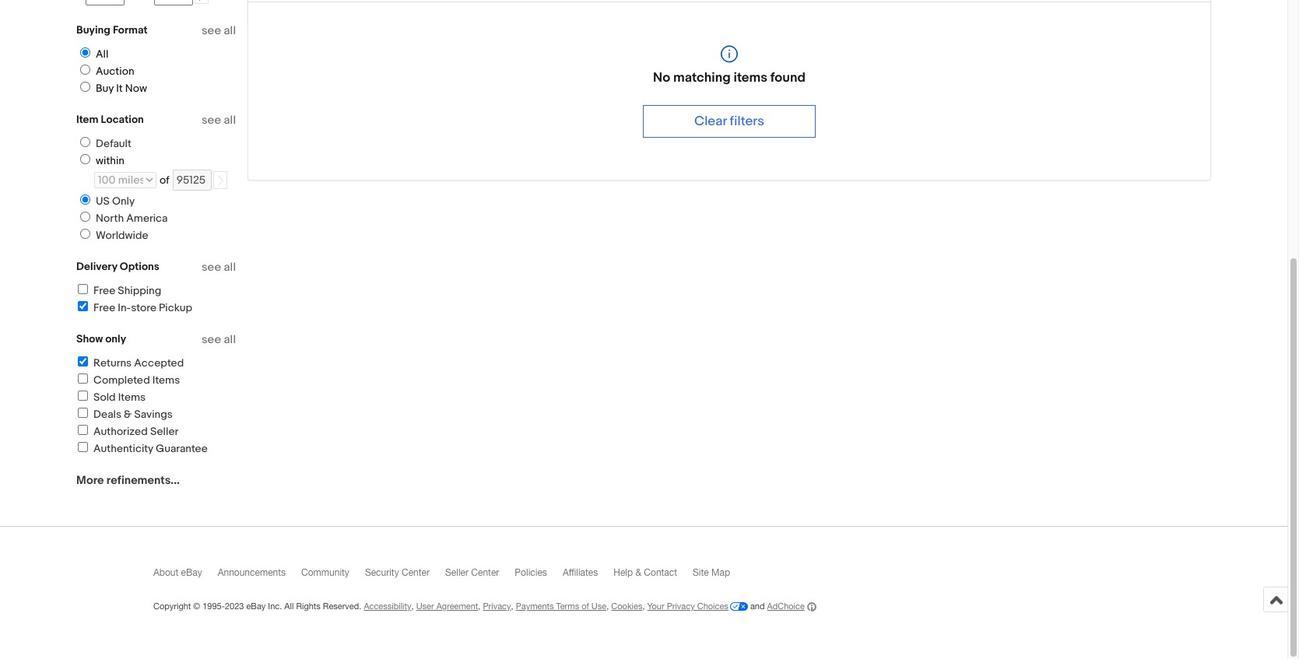 Task type: vqa. For each thing, say whether or not it's contained in the screenshot.
the right All
yes



Task type: describe. For each thing, give the bounding box(es) containing it.
accepted
[[134, 357, 184, 370]]

see all button for show only
[[202, 333, 236, 347]]

Authorized Seller checkbox
[[78, 425, 88, 435]]

All radio
[[80, 48, 90, 58]]

affiliates
[[563, 568, 598, 579]]

1 vertical spatial of
[[582, 602, 589, 611]]

©
[[193, 602, 200, 611]]

worldwide
[[96, 229, 148, 242]]

north
[[96, 212, 124, 225]]

choices
[[698, 602, 729, 611]]

2023
[[225, 602, 244, 611]]

us only link
[[74, 195, 138, 208]]

Deals & Savings checkbox
[[78, 408, 88, 418]]

format
[[113, 23, 148, 37]]

see all button for delivery options
[[202, 260, 236, 275]]

about ebay
[[153, 568, 202, 579]]

now
[[125, 82, 147, 95]]

1 , from the left
[[412, 602, 414, 611]]

go image
[[215, 175, 226, 186]]

completed items
[[93, 374, 180, 387]]

accessibility link
[[364, 602, 412, 611]]

all for item location
[[224, 113, 236, 128]]

1 horizontal spatial all
[[285, 602, 294, 611]]

site
[[693, 568, 709, 579]]

within
[[96, 154, 125, 167]]

clear filters
[[695, 113, 765, 129]]

show only
[[76, 333, 126, 346]]

announcements link
[[218, 568, 301, 586]]

user agreement link
[[416, 602, 478, 611]]

copyright © 1995-2023 ebay inc. all rights reserved. accessibility , user agreement , privacy , payments terms of use , cookies , your privacy choices
[[153, 602, 729, 611]]

store
[[131, 301, 156, 315]]

see for item location
[[202, 113, 221, 128]]

delivery
[[76, 260, 117, 273]]

authenticity guarantee
[[93, 442, 208, 456]]

no matching items found
[[653, 70, 806, 85]]

sold items link
[[76, 391, 146, 404]]

reserved.
[[323, 602, 362, 611]]

more refinements... button
[[76, 473, 180, 488]]

returns accepted link
[[76, 357, 184, 370]]

Buy It Now radio
[[80, 82, 90, 92]]

security center
[[365, 568, 430, 579]]

pickup
[[159, 301, 192, 315]]

Auction radio
[[80, 65, 90, 75]]

returns
[[93, 357, 132, 370]]

Minimum Value text field
[[86, 0, 125, 5]]

terms
[[557, 602, 580, 611]]

see all button for item location
[[202, 113, 236, 128]]

inc.
[[268, 602, 282, 611]]

your privacy choices link
[[648, 602, 748, 611]]

filters
[[730, 113, 765, 129]]

see all for buying format
[[202, 23, 236, 38]]

announcements
[[218, 568, 286, 579]]

center for security center
[[402, 568, 430, 579]]

free shipping link
[[76, 284, 161, 297]]

refinements...
[[107, 473, 180, 488]]

user
[[416, 602, 434, 611]]

1 privacy from the left
[[483, 602, 511, 611]]

North America radio
[[80, 212, 90, 222]]

authorized seller
[[93, 425, 179, 438]]

payments terms of use link
[[516, 602, 607, 611]]

items
[[734, 70, 768, 85]]

north america link
[[74, 212, 171, 225]]

it
[[116, 82, 123, 95]]

copyright
[[153, 602, 191, 611]]

policies
[[515, 568, 547, 579]]

sold
[[93, 391, 116, 404]]

seller center
[[445, 568, 499, 579]]

community link
[[301, 568, 365, 586]]

completed
[[93, 374, 150, 387]]

clear filters link
[[643, 105, 816, 137]]

0 vertical spatial seller
[[150, 425, 179, 438]]

site map link
[[693, 568, 746, 586]]

sold items
[[93, 391, 146, 404]]

Worldwide radio
[[80, 229, 90, 239]]

no
[[653, 70, 671, 85]]

adchoice link
[[768, 602, 817, 612]]

rights
[[296, 602, 321, 611]]

seller inside seller center link
[[445, 568, 469, 579]]

all for buying format
[[224, 23, 236, 38]]

center for seller center
[[471, 568, 499, 579]]

show
[[76, 333, 103, 346]]

deals & savings link
[[76, 408, 173, 421]]

site map
[[693, 568, 731, 579]]

free shipping
[[93, 284, 161, 297]]

auction
[[96, 65, 134, 78]]

contact
[[644, 568, 678, 579]]

location
[[101, 113, 144, 126]]

options
[[120, 260, 160, 273]]

use
[[592, 602, 607, 611]]

Completed Items checkbox
[[78, 374, 88, 384]]

only
[[112, 195, 135, 208]]

america
[[126, 212, 168, 225]]

Sold Items checkbox
[[78, 391, 88, 401]]

all for delivery options
[[224, 260, 236, 275]]

default link
[[74, 137, 135, 150]]

about
[[153, 568, 179, 579]]

within radio
[[80, 154, 90, 164]]

adchoice
[[768, 602, 805, 611]]

item
[[76, 113, 98, 126]]

found
[[771, 70, 806, 85]]



Task type: locate. For each thing, give the bounding box(es) containing it.
delivery options
[[76, 260, 160, 273]]

help & contact
[[614, 568, 678, 579]]

1 vertical spatial all
[[285, 602, 294, 611]]

returns accepted
[[93, 357, 184, 370]]

0 horizontal spatial of
[[160, 174, 170, 187]]

seller
[[150, 425, 179, 438], [445, 568, 469, 579]]

authenticity guarantee link
[[76, 442, 208, 456]]

default
[[96, 137, 131, 150]]

0 horizontal spatial items
[[118, 391, 146, 404]]

us
[[96, 195, 110, 208]]

buy
[[96, 82, 114, 95]]

about ebay link
[[153, 568, 218, 586]]

1 vertical spatial free
[[93, 301, 115, 315]]

Default radio
[[80, 137, 90, 147]]

free right free shipping option at top left
[[93, 284, 115, 297]]

center right security
[[402, 568, 430, 579]]

more
[[76, 473, 104, 488]]

all for show only
[[224, 333, 236, 347]]

payments
[[516, 602, 554, 611]]

, left "user"
[[412, 602, 414, 611]]

1 vertical spatial items
[[118, 391, 146, 404]]

cookies
[[612, 602, 643, 611]]

north america
[[96, 212, 168, 225]]

2 center from the left
[[471, 568, 499, 579]]

free in-store pickup link
[[76, 301, 192, 315]]

1 horizontal spatial privacy
[[667, 602, 695, 611]]

see all button
[[202, 23, 236, 38], [202, 113, 236, 128], [202, 260, 236, 275], [202, 333, 236, 347]]

your
[[648, 602, 665, 611]]

see all for item location
[[202, 113, 236, 128]]

1 vertical spatial seller
[[445, 568, 469, 579]]

seller down savings
[[150, 425, 179, 438]]

3 see all from the top
[[202, 260, 236, 275]]

1 see all button from the top
[[202, 23, 236, 38]]

1 horizontal spatial items
[[152, 374, 180, 387]]

security center link
[[365, 568, 445, 586]]

0 vertical spatial &
[[124, 408, 132, 421]]

savings
[[134, 408, 173, 421]]

see all for delivery options
[[202, 260, 236, 275]]

cookies link
[[612, 602, 643, 611]]

1 vertical spatial ebay
[[246, 602, 266, 611]]

2 see all button from the top
[[202, 113, 236, 128]]

1 horizontal spatial center
[[471, 568, 499, 579]]

authenticity
[[93, 442, 153, 456]]

of
[[160, 174, 170, 187], [582, 602, 589, 611]]

free
[[93, 284, 115, 297], [93, 301, 115, 315]]

0 vertical spatial items
[[152, 374, 180, 387]]

1 see all from the top
[[202, 23, 236, 38]]

0 horizontal spatial ebay
[[181, 568, 202, 579]]

1 horizontal spatial &
[[636, 568, 642, 579]]

3 see from the top
[[202, 260, 221, 275]]

& for savings
[[124, 408, 132, 421]]

seller up agreement
[[445, 568, 469, 579]]

5 , from the left
[[643, 602, 645, 611]]

guarantee
[[156, 442, 208, 456]]

privacy
[[483, 602, 511, 611], [667, 602, 695, 611]]

matching
[[674, 70, 731, 85]]

& up authorized seller link
[[124, 408, 132, 421]]

privacy down seller center link
[[483, 602, 511, 611]]

items for sold items
[[118, 391, 146, 404]]

free for free in-store pickup
[[93, 301, 115, 315]]

& for contact
[[636, 568, 642, 579]]

4 , from the left
[[607, 602, 609, 611]]

, left payments
[[511, 602, 514, 611]]

and adchoice
[[748, 602, 805, 611]]

free left in-
[[93, 301, 115, 315]]

privacy right the your
[[667, 602, 695, 611]]

see for show only
[[202, 333, 221, 347]]

all right all option
[[96, 48, 109, 61]]

center up privacy link
[[471, 568, 499, 579]]

1995-
[[203, 602, 225, 611]]

4 see all button from the top
[[202, 333, 236, 347]]

2 privacy from the left
[[667, 602, 695, 611]]

1 horizontal spatial seller
[[445, 568, 469, 579]]

4 see all from the top
[[202, 333, 236, 347]]

0 vertical spatial all
[[96, 48, 109, 61]]

, left the your
[[643, 602, 645, 611]]

of left use
[[582, 602, 589, 611]]

2 all from the top
[[224, 113, 236, 128]]

of left '95125' text box
[[160, 174, 170, 187]]

see all for show only
[[202, 333, 236, 347]]

authorized
[[93, 425, 148, 438]]

Authenticity Guarantee checkbox
[[78, 442, 88, 452]]

1 see from the top
[[202, 23, 221, 38]]

& inside "link"
[[636, 568, 642, 579]]

clear
[[695, 113, 727, 129]]

items
[[152, 374, 180, 387], [118, 391, 146, 404]]

seller center link
[[445, 568, 515, 586]]

help
[[614, 568, 633, 579]]

deals
[[93, 408, 121, 421]]

1 free from the top
[[93, 284, 115, 297]]

main content containing no matching items found
[[64, 0, 1224, 508]]

2 see all from the top
[[202, 113, 236, 128]]

4 all from the top
[[224, 333, 236, 347]]

items down accepted
[[152, 374, 180, 387]]

0 horizontal spatial all
[[96, 48, 109, 61]]

Free Shipping checkbox
[[78, 284, 88, 294]]

2 see from the top
[[202, 113, 221, 128]]

see for buying format
[[202, 23, 221, 38]]

0 horizontal spatial &
[[124, 408, 132, 421]]

free in-store pickup
[[93, 301, 192, 315]]

completed items link
[[76, 374, 180, 387]]

Free In-store Pickup checkbox
[[78, 301, 88, 312]]

0 vertical spatial free
[[93, 284, 115, 297]]

see for delivery options
[[202, 260, 221, 275]]

all right inc.
[[285, 602, 294, 611]]

1 all from the top
[[224, 23, 236, 38]]

all
[[224, 23, 236, 38], [224, 113, 236, 128], [224, 260, 236, 275], [224, 333, 236, 347]]

buy it now
[[96, 82, 147, 95]]

US Only radio
[[80, 195, 90, 205]]

1 center from the left
[[402, 568, 430, 579]]

privacy link
[[483, 602, 511, 611]]

0 vertical spatial ebay
[[181, 568, 202, 579]]

main content
[[64, 0, 1224, 508]]

buying
[[76, 23, 110, 37]]

free for free shipping
[[93, 284, 115, 297]]

see all
[[202, 23, 236, 38], [202, 113, 236, 128], [202, 260, 236, 275], [202, 333, 236, 347]]

0 horizontal spatial center
[[402, 568, 430, 579]]

Returns Accepted checkbox
[[78, 357, 88, 367]]

information image
[[721, 45, 738, 67]]

3 , from the left
[[511, 602, 514, 611]]

see all button for buying format
[[202, 23, 236, 38]]

region containing no matching items found
[[248, 2, 1212, 181]]

1 horizontal spatial ebay
[[246, 602, 266, 611]]

ebay right the about
[[181, 568, 202, 579]]

map
[[712, 568, 731, 579]]

ebay left inc.
[[246, 602, 266, 611]]

0 vertical spatial of
[[160, 174, 170, 187]]

in-
[[118, 301, 131, 315]]

4 see from the top
[[202, 333, 221, 347]]

affiliates link
[[563, 568, 614, 586]]

3 all from the top
[[224, 260, 236, 275]]

community
[[301, 568, 350, 579]]

2 free from the top
[[93, 301, 115, 315]]

,
[[412, 602, 414, 611], [478, 602, 481, 611], [511, 602, 514, 611], [607, 602, 609, 611], [643, 602, 645, 611]]

items up deals & savings
[[118, 391, 146, 404]]

Maximum Value text field
[[154, 0, 193, 5]]

ebay
[[181, 568, 202, 579], [246, 602, 266, 611]]

shipping
[[118, 284, 161, 297]]

3 see all button from the top
[[202, 260, 236, 275]]

95125 text field
[[173, 170, 212, 191]]

2 , from the left
[[478, 602, 481, 611]]

& right help at the left bottom of the page
[[636, 568, 642, 579]]

region
[[248, 2, 1212, 181]]

agreement
[[437, 602, 478, 611]]

help & contact link
[[614, 568, 693, 586]]

accessibility
[[364, 602, 412, 611]]

1 horizontal spatial of
[[582, 602, 589, 611]]

items for completed items
[[152, 374, 180, 387]]

deals & savings
[[93, 408, 173, 421]]

, left privacy link
[[478, 602, 481, 611]]

0 horizontal spatial privacy
[[483, 602, 511, 611]]

buying format
[[76, 23, 148, 37]]

security
[[365, 568, 399, 579]]

, left cookies
[[607, 602, 609, 611]]

0 horizontal spatial seller
[[150, 425, 179, 438]]

1 vertical spatial &
[[636, 568, 642, 579]]



